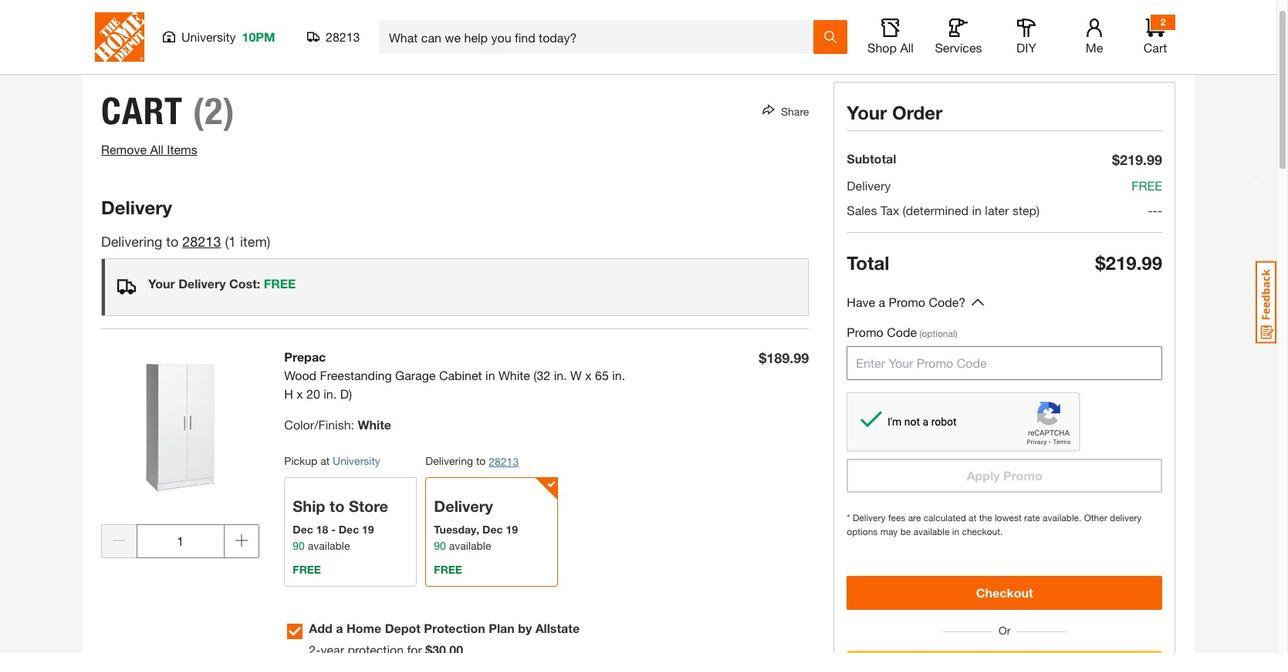 Task type: describe. For each thing, give the bounding box(es) containing it.
delivery inside * delivery fees are calculated at the lowest rate available. other delivery options may be available in checkout.
[[853, 499, 886, 510]]

may
[[880, 512, 898, 524]]

1
[[229, 219, 236, 236]]

order
[[892, 88, 943, 110]]

delivery tuesday, dec 19 90 available
[[434, 484, 518, 539]]

sales
[[847, 189, 877, 204]]

checkout
[[976, 572, 1033, 587]]

d)
[[340, 373, 352, 387]]

all for remove
[[150, 128, 164, 143]]

0 vertical spatial $219.99
[[1112, 137, 1162, 154]]

apply promo button
[[847, 445, 1162, 479]]

me
[[1086, 40, 1103, 55]]

1 horizontal spatial in.
[[554, 354, 567, 369]]

* delivery fees are calculated at the lowest rate available. other delivery options may be available in checkout.
[[847, 499, 1142, 524]]

remove all items
[[101, 128, 197, 143]]

free down tuesday,
[[434, 549, 462, 563]]

(32
[[534, 354, 550, 369]]

cart
[[101, 75, 183, 120]]

(determined
[[903, 189, 969, 204]]

cart (2)
[[101, 75, 235, 120]]

product image
[[101, 334, 260, 493]]

at
[[969, 499, 977, 510]]

services button
[[934, 19, 983, 56]]

items
[[167, 128, 197, 143]]

diy button
[[1002, 19, 1051, 56]]

available inside delivery tuesday, dec 19 90 available
[[449, 525, 491, 539]]

10pm
[[242, 29, 275, 44]]

be
[[900, 512, 911, 524]]

wood freestanding garage cabinet in white (32 in. w x 65 in. h x 20 in. d) link
[[284, 334, 626, 390]]

1 vertical spatial $219.99
[[1095, 238, 1162, 260]]

18
[[316, 509, 328, 522]]

wood
[[284, 354, 317, 369]]

30.00
[[432, 629, 463, 644]]

0 horizontal spatial 28213
[[182, 219, 221, 236]]

h
[[284, 373, 293, 387]]

2 dec from the left
[[339, 509, 359, 522]]

available inside ship to store dec 18 - dec 19 90 available
[[308, 525, 350, 539]]

increment image
[[235, 521, 248, 533]]

lowest
[[995, 499, 1022, 510]]

to for ship
[[330, 484, 345, 502]]

year
[[321, 629, 344, 644]]

28213 inside button
[[326, 29, 360, 44]]

2
[[1161, 16, 1166, 28]]

$
[[425, 629, 432, 644]]

me button
[[1070, 19, 1119, 56]]

feedback link image
[[1256, 261, 1277, 344]]

delivery up sales
[[847, 164, 891, 179]]

tuesday,
[[434, 509, 479, 522]]

are
[[908, 499, 921, 510]]

tax
[[881, 189, 899, 204]]

cart
[[1144, 40, 1167, 55]]

options
[[847, 512, 878, 524]]

other
[[1084, 499, 1107, 510]]

delivery inside delivery tuesday, dec 19 90 available
[[434, 484, 493, 502]]

:
[[351, 404, 354, 418]]

cabinet
[[439, 354, 482, 369]]

1 horizontal spatial x
[[585, 354, 592, 369]]

wood freestanding garage cabinet in white (32 in. w x 65 in. h x 20 in. d)
[[284, 354, 625, 387]]

Enter Your Promo Code text field
[[847, 333, 1162, 367]]

in inside wood freestanding garage cabinet in white (32 in. w x 65 in. h x 20 in. d)
[[486, 354, 495, 369]]

free down "18"
[[293, 549, 321, 563]]

(
[[225, 219, 229, 236]]

1 dec from the left
[[293, 509, 313, 522]]

---
[[1148, 189, 1162, 204]]

(2)
[[193, 75, 235, 120]]

later
[[985, 189, 1009, 204]]

color/finish :
[[284, 404, 358, 418]]

to for delivering
[[166, 219, 179, 236]]

$189.99
[[759, 336, 809, 353]]

your order
[[847, 88, 943, 110]]

delivery up delivering
[[101, 183, 172, 205]]

free up ---
[[1132, 164, 1162, 179]]

available.
[[1043, 499, 1082, 510]]

available inside * delivery fees are calculated at the lowest rate available. other delivery options may be available in checkout.
[[913, 512, 950, 524]]

color/finish
[[284, 404, 351, 418]]

What can we help you find today? search field
[[389, 21, 813, 53]]

ship to store dec 18 - dec 19 90 available
[[293, 484, 388, 539]]

sales tax (determined in later step)
[[847, 189, 1040, 204]]

delivery
[[1110, 499, 1142, 510]]

white
[[499, 354, 530, 369]]

shop all button
[[866, 19, 915, 56]]



Task type: locate. For each thing, give the bounding box(es) containing it.
2 vertical spatial in
[[952, 512, 959, 524]]

alert containing your delivery cost:
[[101, 245, 809, 303]]

all right shop
[[900, 40, 914, 55]]

90 down the ship
[[293, 525, 305, 539]]

1 vertical spatial all
[[150, 128, 164, 143]]

-
[[1148, 189, 1153, 204], [1153, 189, 1158, 204], [1158, 189, 1162, 204], [331, 509, 336, 522]]

decrement image
[[113, 521, 125, 533]]

1 vertical spatial to
[[330, 484, 345, 502]]

0 vertical spatial x
[[585, 354, 592, 369]]

store
[[349, 484, 388, 502]]

x right w
[[585, 354, 592, 369]]

rate
[[1024, 499, 1040, 510]]

calculated
[[924, 499, 966, 510]]

90
[[293, 525, 305, 539], [434, 525, 446, 539]]

alert
[[101, 245, 809, 303]]

28213 link
[[182, 219, 221, 236]]

2 90 from the left
[[434, 525, 446, 539]]

$219.99 up ---
[[1112, 137, 1162, 154]]

dec left "18"
[[293, 509, 313, 522]]

apply promo
[[967, 455, 1042, 469]]

- inside ship to store dec 18 - dec 19 90 available
[[331, 509, 336, 522]]

0 horizontal spatial all
[[150, 128, 164, 143]]

1 horizontal spatial dec
[[339, 509, 359, 522]]

all inside button
[[900, 40, 914, 55]]

apply
[[967, 455, 1000, 469]]

0 vertical spatial your
[[847, 88, 887, 110]]

available
[[913, 512, 950, 524], [308, 525, 350, 539], [449, 525, 491, 539]]

delivering to 28213 ( 1 item )
[[101, 219, 270, 236]]

0 horizontal spatial your
[[148, 262, 175, 277]]

x
[[585, 354, 592, 369], [297, 373, 303, 387]]

1 vertical spatial x
[[297, 373, 303, 387]]

free right cost:
[[264, 262, 296, 277]]

28213
[[326, 29, 360, 44], [182, 219, 221, 236]]

fees
[[888, 499, 906, 510]]

None text field
[[136, 511, 224, 545]]

garage
[[395, 354, 436, 369]]

0 vertical spatial 28213
[[326, 29, 360, 44]]

1 vertical spatial 28213
[[182, 219, 221, 236]]

remove all items link
[[101, 128, 197, 143]]

cost:
[[229, 262, 260, 277]]

in. left d)
[[324, 373, 337, 387]]

1 horizontal spatial in
[[952, 512, 959, 524]]

to
[[166, 219, 179, 236], [330, 484, 345, 502]]

0 horizontal spatial in.
[[324, 373, 337, 387]]

delivery down 28213 link
[[178, 262, 226, 277]]

w
[[570, 354, 582, 369]]

in. left w
[[554, 354, 567, 369]]

your for your order
[[847, 88, 887, 110]]

0 horizontal spatial available
[[308, 525, 350, 539]]

shop
[[868, 40, 897, 55]]

90 inside ship to store dec 18 - dec 19 90 available
[[293, 525, 305, 539]]

x right h
[[297, 373, 303, 387]]

available down "18"
[[308, 525, 350, 539]]

$219.99 down ---
[[1095, 238, 1162, 260]]

all left items
[[150, 128, 164, 143]]

or
[[993, 610, 1017, 624]]

1 horizontal spatial 90
[[434, 525, 446, 539]]

1 horizontal spatial 28213
[[326, 29, 360, 44]]

dec left 19
[[339, 509, 359, 522]]

dec 19
[[482, 509, 518, 522]]

2-year protection for $ 30.00
[[309, 629, 463, 644]]

for
[[407, 629, 422, 644]]

0 horizontal spatial to
[[166, 219, 179, 236]]

in inside * delivery fees are calculated at the lowest rate available. other delivery options may be available in checkout.
[[952, 512, 959, 524]]

2 horizontal spatial in
[[972, 189, 982, 204]]

shop all
[[868, 40, 914, 55]]

65
[[595, 354, 609, 369]]

90 down tuesday,
[[434, 525, 446, 539]]

0 horizontal spatial dec
[[293, 509, 313, 522]]

item
[[240, 219, 267, 236]]

university
[[181, 29, 236, 44]]

2-
[[309, 629, 321, 644]]

19
[[362, 509, 374, 522]]

in down calculated
[[952, 512, 959, 524]]

protection
[[348, 629, 404, 644]]

0 horizontal spatial 90
[[293, 525, 305, 539]]

20
[[306, 373, 320, 387]]

freestanding
[[320, 354, 392, 369]]

delivery up tuesday,
[[434, 484, 493, 502]]

1 vertical spatial your
[[148, 262, 175, 277]]

remove
[[101, 128, 147, 143]]

1 90 from the left
[[293, 525, 305, 539]]

checkout button
[[847, 563, 1162, 597]]

to left 28213 link
[[166, 219, 179, 236]]

28213 button
[[307, 29, 360, 45]]

0 horizontal spatial x
[[297, 373, 303, 387]]

*
[[847, 499, 850, 510]]

the
[[979, 499, 992, 510]]

the home depot logo image
[[95, 12, 144, 62]]

total
[[847, 238, 889, 260]]

2 horizontal spatial in.
[[612, 354, 625, 369]]

delivery inside alert
[[178, 262, 226, 277]]

in left white
[[486, 354, 495, 369]]

free
[[1132, 164, 1162, 179], [264, 262, 296, 277], [293, 549, 321, 563], [434, 549, 462, 563]]

in left "later"
[[972, 189, 982, 204]]

0 vertical spatial all
[[900, 40, 914, 55]]

services
[[935, 40, 982, 55]]

your inside alert
[[148, 262, 175, 277]]

1 horizontal spatial to
[[330, 484, 345, 502]]

your down 'delivering to 28213 ( 1 item )' on the top left
[[148, 262, 175, 277]]

)
[[267, 219, 270, 236]]

$219.99
[[1112, 137, 1162, 154], [1095, 238, 1162, 260]]

delivering
[[101, 219, 162, 236]]

university 10pm
[[181, 29, 275, 44]]

ship
[[293, 484, 325, 502]]

to right the ship
[[330, 484, 345, 502]]

0 horizontal spatial in
[[486, 354, 495, 369]]

1 horizontal spatial your
[[847, 88, 887, 110]]

delivery up "options"
[[853, 499, 886, 510]]

0 vertical spatial to
[[166, 219, 179, 236]]

90 inside delivery tuesday, dec 19 90 available
[[434, 525, 446, 539]]

your for your delivery cost: free
[[148, 262, 175, 277]]

in
[[972, 189, 982, 204], [486, 354, 495, 369], [952, 512, 959, 524]]

1 vertical spatial in
[[486, 354, 495, 369]]

in.
[[554, 354, 567, 369], [612, 354, 625, 369], [324, 373, 337, 387]]

all for shop
[[900, 40, 914, 55]]

cart 2
[[1144, 16, 1167, 55]]

your delivery cost: free
[[148, 262, 296, 277]]

0 vertical spatial in
[[972, 189, 982, 204]]

available down tuesday,
[[449, 525, 491, 539]]

dec
[[293, 509, 313, 522], [339, 509, 359, 522]]

in. right 65
[[612, 354, 625, 369]]

to inside ship to store dec 18 - dec 19 90 available
[[330, 484, 345, 502]]

delivery
[[847, 164, 891, 179], [101, 183, 172, 205], [178, 262, 226, 277], [434, 484, 493, 502], [853, 499, 886, 510]]

1 horizontal spatial all
[[900, 40, 914, 55]]

promo
[[1003, 455, 1042, 469]]

2 horizontal spatial available
[[913, 512, 950, 524]]

your left order
[[847, 88, 887, 110]]

available down calculated
[[913, 512, 950, 524]]

step)
[[1013, 189, 1040, 204]]

1 horizontal spatial available
[[449, 525, 491, 539]]

your
[[847, 88, 887, 110], [148, 262, 175, 277]]

diy
[[1017, 40, 1036, 55]]

checkout.
[[962, 512, 1003, 524]]



Task type: vqa. For each thing, say whether or not it's contained in the screenshot.
Lumber
no



